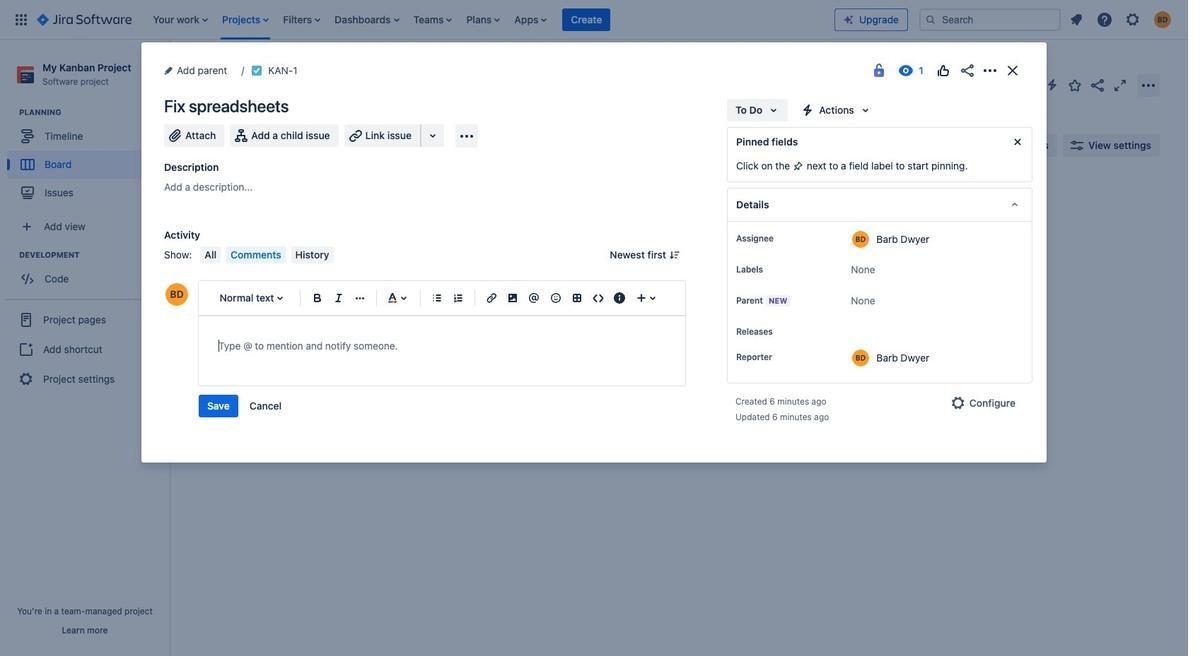 Task type: describe. For each thing, give the bounding box(es) containing it.
more information about barb dwyer image for assignee pin to top. only you can see pinned fields. image
[[852, 231, 869, 248]]

1 heading from the top
[[19, 107, 169, 118]]

0 horizontal spatial list
[[146, 0, 834, 39]]

numbered list ⌘⇧7 image
[[450, 290, 467, 307]]

code snippet image
[[590, 290, 607, 307]]

sidebar element
[[0, 40, 170, 657]]

Search field
[[919, 8, 1061, 31]]

list item inside "list"
[[562, 7, 611, 31]]

details element
[[727, 188, 1033, 222]]

create column image
[[799, 185, 816, 202]]

link web pages and more image
[[424, 127, 441, 144]]

Comment - Main content area, start typing to enter text. text field
[[219, 338, 665, 355]]

mention image
[[526, 290, 543, 307]]

task image
[[251, 65, 263, 76]]

Search this board text field
[[199, 133, 264, 158]]

bullet list ⌘⇧8 image
[[429, 290, 446, 307]]

primary element
[[8, 0, 834, 39]]

star kan board image
[[1066, 77, 1083, 94]]



Task type: locate. For each thing, give the bounding box(es) containing it.
0 vertical spatial heading
[[19, 107, 169, 118]]

heading
[[19, 107, 169, 118], [19, 250, 169, 261]]

bold ⌘b image
[[309, 290, 326, 307]]

jira software image
[[37, 11, 132, 28], [37, 11, 132, 28]]

2 more information about barb dwyer image from the top
[[852, 350, 869, 367]]

info panel image
[[611, 290, 628, 307]]

None search field
[[919, 8, 1061, 31]]

add image, video, or file image
[[504, 290, 521, 307]]

group
[[7, 107, 169, 212], [7, 250, 169, 298], [6, 299, 164, 400], [199, 395, 290, 418]]

add app image
[[458, 128, 475, 145]]

search image
[[925, 14, 936, 25]]

task image
[[210, 256, 221, 267]]

enter full screen image
[[1112, 77, 1129, 94]]

1 vertical spatial more information about barb dwyer image
[[852, 350, 869, 367]]

assignee pin to top. only you can see pinned fields. image
[[777, 233, 788, 245]]

1 vertical spatial heading
[[19, 250, 169, 261]]

copy link to issue image
[[295, 64, 306, 76]]

emoji image
[[547, 290, 564, 307]]

menu bar
[[198, 247, 336, 264]]

0 vertical spatial more information about barb dwyer image
[[852, 231, 869, 248]]

hide message image
[[1009, 134, 1026, 151]]

dialog
[[141, 42, 1047, 463]]

labels pin to top. only you can see pinned fields. image
[[766, 264, 777, 276]]

italic ⌘i image
[[330, 290, 347, 307]]

link image
[[483, 290, 500, 307]]

2 heading from the top
[[19, 250, 169, 261]]

more information about barb dwyer image for reporter pin to top. only you can see pinned fields. image
[[852, 350, 869, 367]]

reporter pin to top. only you can see pinned fields. image
[[775, 352, 786, 363]]

more formatting image
[[352, 290, 369, 307]]

vote options: no one has voted for this issue yet. image
[[935, 62, 952, 79]]

more information about barb dwyer image
[[852, 231, 869, 248], [852, 350, 869, 367]]

banner
[[0, 0, 1188, 40]]

add people image
[[348, 137, 365, 154]]

list item
[[149, 0, 212, 39], [218, 0, 273, 39], [279, 0, 325, 39], [330, 0, 403, 39], [409, 0, 456, 39], [462, 0, 504, 39], [510, 0, 551, 39], [562, 7, 611, 31]]

list
[[146, 0, 834, 39], [1064, 7, 1180, 32]]

1 horizontal spatial list
[[1064, 7, 1180, 32]]

close image
[[1004, 62, 1021, 79]]

table image
[[568, 290, 585, 307]]

actions image
[[982, 62, 999, 79]]

1 more information about barb dwyer image from the top
[[852, 231, 869, 248]]



Task type: vqa. For each thing, say whether or not it's contained in the screenshot.
"Menu Bar"
yes



